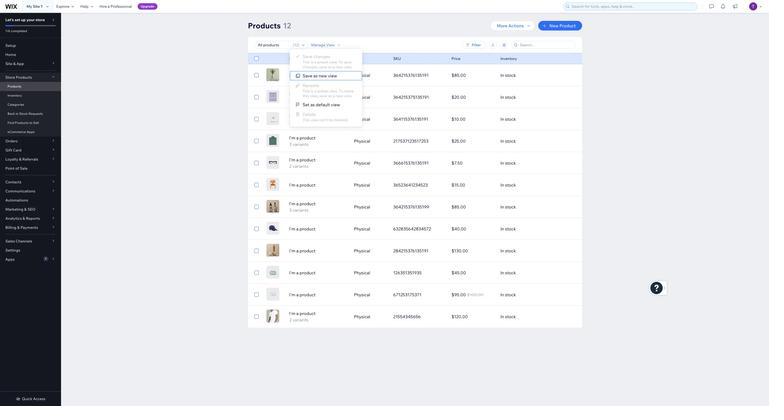 Task type: locate. For each thing, give the bounding box(es) containing it.
12
[[283, 21, 291, 30], [295, 43, 298, 47]]

6 variants from the top
[[293, 318, 309, 323]]

9 product from the top
[[300, 248, 316, 254]]

products
[[248, 21, 281, 30], [16, 75, 32, 80], [8, 84, 21, 88], [15, 121, 29, 125]]

2 vertical spatial view
[[311, 118, 319, 122]]

new for save changes
[[336, 65, 343, 69]]

1 vertical spatial this
[[303, 89, 310, 94]]

new up save as new view button
[[336, 65, 343, 69]]

12 stock from the top
[[506, 314, 516, 320]]

9 stock from the top
[[506, 248, 516, 254]]

new left the name
[[336, 94, 343, 98]]

364115376135191
[[394, 117, 429, 122]]

1 vertical spatial to
[[339, 89, 343, 94]]

1 vertical spatial is
[[311, 89, 314, 94]]

12 for ( 12 )
[[295, 43, 298, 47]]

in for 364215376135199
[[501, 204, 505, 210]]

& left app
[[13, 61, 16, 66]]

11 physical from the top
[[354, 292, 370, 298]]

0 vertical spatial view
[[328, 73, 337, 79]]

i'm a product 2 variants for 366615376135191
[[289, 157, 316, 169]]

ecommerce
[[8, 130, 26, 134]]

menu containing save changes
[[290, 52, 363, 124]]

to inside save changes this is a preset view. to save changes, save as a new view.
[[339, 60, 343, 65]]

10 physical from the top
[[354, 270, 370, 276]]

as right set
[[311, 102, 315, 107]]

preset
[[317, 60, 329, 65], [317, 89, 329, 94]]

6 stock from the top
[[506, 183, 516, 188]]

as inside save as new view button
[[314, 73, 318, 79]]

in for 126351351935
[[501, 270, 505, 276]]

gift card
[[5, 148, 21, 153]]

4 i'm a product 2 variants from the top
[[289, 311, 316, 323]]

1 vertical spatial new
[[319, 73, 327, 79]]

1 $85.00 link from the top
[[449, 69, 498, 82]]

5 physical link from the top
[[351, 157, 390, 170]]

6 physical link from the top
[[351, 179, 390, 192]]

save changes this is a preset view. to save changes, save as a new view.
[[303, 54, 353, 69]]

3 variants from the top
[[293, 142, 309, 147]]

$85.00
[[452, 73, 466, 78], [452, 204, 466, 210]]

0 vertical spatial preset
[[317, 60, 329, 65]]

this
[[303, 60, 310, 65], [303, 89, 310, 94], [303, 118, 310, 122]]

36523641234523
[[394, 183, 428, 188]]

$85.00 for 364215376135191
[[452, 73, 466, 78]]

site right "my"
[[33, 4, 40, 9]]

physical link for 217537123517253
[[351, 135, 390, 148]]

None checkbox
[[255, 94, 259, 100], [255, 138, 259, 144], [255, 182, 259, 188], [255, 292, 259, 298], [255, 314, 259, 320], [255, 94, 259, 100], [255, 138, 259, 144], [255, 182, 259, 188], [255, 292, 259, 298], [255, 314, 259, 320]]

help button
[[77, 0, 96, 13]]

physical for 364115376135191
[[354, 117, 370, 122]]

632835642834572
[[394, 226, 431, 232]]

setup
[[5, 43, 16, 48]]

point of sale link
[[0, 164, 61, 173]]

& for marketing
[[24, 207, 27, 212]]

671253175371
[[394, 292, 422, 298]]

as inside rename this is a preset view. to name this view, save as a new view.
[[328, 94, 332, 98]]

10 in from the top
[[501, 270, 505, 276]]

0 vertical spatial this
[[303, 60, 310, 65]]

$85.00 for 364215376135199
[[452, 204, 466, 210]]

4 in stock from the top
[[501, 139, 516, 144]]

menu
[[290, 52, 363, 124]]

loyalty
[[5, 157, 18, 162]]

gift
[[5, 148, 12, 153]]

store
[[5, 75, 15, 80]]

& right billing
[[17, 225, 20, 230]]

new inside save changes this is a preset view. to save changes, save as a new view.
[[336, 65, 343, 69]]

3 i'm a product from the top
[[289, 226, 316, 232]]

0 vertical spatial $85.00
[[452, 73, 466, 78]]

364215376135191
[[394, 73, 429, 78]]

2 product from the top
[[300, 91, 316, 97]]

5 stock from the top
[[506, 161, 516, 166]]

in for 284215376135191
[[501, 248, 505, 254]]

1 $85.00 from the top
[[452, 73, 466, 78]]

a
[[108, 4, 110, 9], [315, 60, 317, 65], [333, 65, 335, 69], [297, 73, 299, 78], [315, 89, 317, 94], [297, 91, 299, 97], [333, 94, 335, 98], [297, 113, 299, 119], [297, 135, 299, 141], [297, 157, 299, 163], [297, 183, 299, 188], [297, 201, 299, 207], [297, 226, 299, 232], [297, 248, 299, 254], [297, 270, 299, 276], [297, 292, 299, 298], [297, 311, 299, 317]]

more
[[497, 23, 508, 28]]

11 stock from the top
[[506, 292, 516, 298]]

stock for 284215376135191
[[506, 248, 516, 254]]

in stock link for 126351351935
[[498, 267, 556, 280]]

in stock for 632835642834572
[[501, 226, 516, 232]]

2 for 21554345656
[[289, 318, 292, 323]]

2 for 364215375135191
[[289, 98, 292, 103]]

setup link
[[0, 41, 61, 50]]

in for 366615376135191
[[501, 161, 505, 166]]

& for billing
[[17, 225, 20, 230]]

variants
[[293, 98, 309, 103], [293, 120, 309, 125], [293, 142, 309, 147], [293, 164, 309, 169], [293, 208, 309, 213], [293, 318, 309, 323]]

6 in stock link from the top
[[498, 179, 556, 192]]

stock for 632835642834572
[[506, 226, 516, 232]]

7 in stock link from the top
[[498, 201, 556, 214]]

site down home
[[5, 61, 12, 66]]

7 i'm from the top
[[289, 201, 296, 207]]

1 horizontal spatial apps
[[27, 130, 35, 134]]

(
[[293, 43, 295, 47]]

2 2 from the top
[[289, 120, 292, 125]]

& left the reports
[[23, 216, 25, 221]]

1 vertical spatial preset
[[317, 89, 329, 94]]

$85.00 up $40.00
[[452, 204, 466, 210]]

12 in from the top
[[501, 314, 505, 320]]

2 physical link from the top
[[351, 91, 390, 104]]

price
[[452, 56, 461, 61]]

$45.00 link
[[449, 267, 498, 280]]

11 in from the top
[[501, 292, 505, 298]]

1 2 from the top
[[289, 98, 292, 103]]

physical link for 671253175371
[[351, 289, 390, 301]]

i'm a product 2 variants for 21554345656
[[289, 311, 316, 323]]

2
[[289, 98, 292, 103], [289, 120, 292, 125], [289, 164, 292, 169], [289, 318, 292, 323]]

$85.00 down price
[[452, 73, 466, 78]]

4 i'm a product from the top
[[289, 248, 316, 254]]

4 stock from the top
[[506, 139, 516, 144]]

2 i'm a product from the top
[[289, 183, 316, 188]]

this down delete
[[303, 118, 310, 122]]

6 in stock from the top
[[501, 183, 516, 188]]

rename this is a preset view. to name this view, save as a new view.
[[303, 83, 354, 98]]

preset inside rename this is a preset view. to name this view, save as a new view.
[[317, 89, 329, 94]]

this right name
[[303, 60, 310, 65]]

1 horizontal spatial site
[[33, 4, 40, 9]]

rename
[[303, 83, 319, 88]]

hire a professional link
[[96, 0, 135, 13]]

4 in from the top
[[501, 139, 505, 144]]

0 horizontal spatial apps
[[5, 257, 15, 262]]

marketing
[[5, 207, 23, 212]]

this down rename
[[303, 89, 310, 94]]

save for rename
[[320, 94, 328, 98]]

1 right "my"
[[41, 4, 43, 9]]

this inside rename this is a preset view. to name this view, save as a new view.
[[303, 89, 310, 94]]

back
[[8, 112, 15, 116]]

7 physical link from the top
[[351, 201, 390, 214]]

3 physical from the top
[[354, 117, 370, 122]]

set as default view
[[303, 102, 340, 107]]

1 in stock link from the top
[[498, 69, 556, 82]]

i'm a product link for 364215376135191
[[286, 72, 351, 79]]

i'm a product 2 variants for 364115376135191
[[289, 113, 316, 125]]

stock for 21554345656
[[506, 314, 516, 320]]

2 i'm a product 2 variants from the top
[[289, 113, 316, 125]]

2 vertical spatial this
[[303, 118, 310, 122]]

stock
[[506, 73, 516, 78], [506, 95, 516, 100], [506, 117, 516, 122], [506, 139, 516, 144], [506, 161, 516, 166], [506, 183, 516, 188], [506, 204, 516, 210], [506, 226, 516, 232], [506, 248, 516, 254], [506, 270, 516, 276], [506, 292, 516, 298], [506, 314, 516, 320]]

1 preset from the top
[[317, 60, 329, 65]]

sku
[[394, 56, 401, 61]]

physical for 364215376135199
[[354, 204, 370, 210]]

6 i'm a product link from the top
[[286, 292, 351, 298]]

$15.00
[[452, 183, 466, 188]]

0 vertical spatial save
[[303, 54, 313, 59]]

physical for 364215375135191
[[354, 95, 370, 100]]

1 vertical spatial $85.00
[[452, 204, 466, 210]]

1 vertical spatial 1
[[45, 257, 46, 261]]

$85.00 link for 364215376135199
[[449, 201, 498, 214]]

in stock link for 671253175371
[[498, 289, 556, 301]]

1 i'm a product 3 variants from the top
[[289, 135, 316, 147]]

12 physical from the top
[[354, 314, 370, 320]]

your
[[27, 17, 35, 22]]

in stock for 217537123517253
[[501, 139, 516, 144]]

12 up name
[[295, 43, 298, 47]]

this for delete
[[303, 118, 310, 122]]

site & app
[[5, 61, 24, 66]]

find
[[8, 121, 14, 125]]

physical link for 366615376135191
[[351, 157, 390, 170]]

10 physical link from the top
[[351, 267, 390, 280]]

0 vertical spatial 12
[[283, 21, 291, 30]]

3 physical link from the top
[[351, 113, 390, 126]]

0 horizontal spatial site
[[5, 61, 12, 66]]

$7.50
[[452, 161, 463, 166]]

2 $85.00 from the top
[[452, 204, 466, 210]]

2 in stock from the top
[[501, 95, 516, 100]]

new
[[550, 23, 559, 28]]

physical link for 632835642834572
[[351, 223, 390, 236]]

analytics
[[5, 216, 22, 221]]

i'm
[[289, 73, 296, 78], [289, 91, 296, 97], [289, 113, 296, 119], [289, 135, 296, 141], [289, 157, 296, 163], [289, 183, 296, 188], [289, 201, 296, 207], [289, 226, 296, 232], [289, 248, 296, 254], [289, 270, 296, 276], [289, 292, 296, 298], [289, 311, 296, 317]]

$100.00
[[467, 292, 484, 298]]

2 preset from the top
[[317, 89, 329, 94]]

point
[[5, 166, 15, 171]]

i'm a product link for 36523641234523
[[286, 182, 351, 188]]

preset inside save changes this is a preset view. to save changes, save as a new view.
[[317, 60, 329, 65]]

4 physical link from the top
[[351, 135, 390, 148]]

variants for 364215375135191
[[293, 98, 309, 103]]

contacts button
[[0, 178, 61, 187]]

11 in stock from the top
[[501, 292, 516, 298]]

this inside delete this view can't be deleted.
[[303, 118, 310, 122]]

1 vertical spatial 12
[[295, 43, 298, 47]]

1 physical link from the top
[[351, 69, 390, 82]]

billing & payments
[[5, 225, 38, 230]]

variants for 217537123517253
[[293, 142, 309, 147]]

0 horizontal spatial inventory
[[8, 94, 22, 98]]

& left seo
[[24, 207, 27, 212]]

1 vertical spatial save
[[303, 73, 313, 79]]

1 vertical spatial site
[[5, 61, 12, 66]]

8 physical link from the top
[[351, 223, 390, 236]]

as up the set as default view button
[[328, 94, 332, 98]]

3 i'm a product link from the top
[[286, 226, 351, 232]]

save down "changes,"
[[303, 73, 313, 79]]

save up save as new view button
[[319, 65, 327, 69]]

view,
[[310, 94, 319, 98]]

$85.00 link up $20.00 link
[[449, 69, 498, 82]]

7 in from the top
[[501, 204, 505, 210]]

physical link for 364215376135199
[[351, 201, 390, 214]]

save inside button
[[303, 73, 313, 79]]

is down rename
[[311, 89, 314, 94]]

1 vertical spatial i'm a product 3 variants
[[289, 201, 316, 213]]

4 product from the top
[[300, 135, 316, 141]]

2 i'm a product link from the top
[[286, 182, 351, 188]]

more actions
[[497, 23, 524, 28]]

1 vertical spatial inventory
[[8, 94, 22, 98]]

in stock for 366615376135191
[[501, 161, 516, 166]]

to
[[339, 60, 343, 65], [339, 89, 343, 94]]

inventory link
[[0, 91, 61, 100]]

1
[[41, 4, 43, 9], [45, 257, 46, 261]]

stock for 36523641234523
[[506, 183, 516, 188]]

as down "changes,"
[[314, 73, 318, 79]]

8 physical from the top
[[354, 226, 370, 232]]

in for 671253175371
[[501, 292, 505, 298]]

1 i'm a product link from the top
[[286, 72, 351, 79]]

364115376135191 link
[[390, 113, 449, 126]]

0 horizontal spatial 12
[[283, 21, 291, 30]]

set
[[303, 102, 310, 107]]

physical for 217537123517253
[[354, 139, 370, 144]]

view down save changes this is a preset view. to save changes, save as a new view.
[[328, 73, 337, 79]]

9 in from the top
[[501, 248, 505, 254]]

apps down 'find products to sell' link
[[27, 130, 35, 134]]

in stock link for 364215376135191
[[498, 69, 556, 82]]

in stock for 126351351935
[[501, 270, 516, 276]]

1 3 from the top
[[289, 142, 292, 147]]

& right loyalty
[[19, 157, 22, 162]]

0 vertical spatial $85.00 link
[[449, 69, 498, 82]]

2 in stock link from the top
[[498, 91, 556, 104]]

seo
[[28, 207, 35, 212]]

changes,
[[303, 65, 319, 69]]

0 vertical spatial new
[[336, 65, 343, 69]]

5 in stock link from the top
[[498, 157, 556, 170]]

1 vertical spatial 3
[[289, 208, 292, 213]]

products 12
[[248, 21, 291, 30]]

2 for 364115376135191
[[289, 120, 292, 125]]

in stock link for 632835642834572
[[498, 223, 556, 236]]

0 vertical spatial 3
[[289, 142, 292, 147]]

physical
[[354, 73, 370, 78], [354, 95, 370, 100], [354, 117, 370, 122], [354, 139, 370, 144], [354, 161, 370, 166], [354, 183, 370, 188], [354, 204, 370, 210], [354, 226, 370, 232], [354, 248, 370, 254], [354, 270, 370, 276], [354, 292, 370, 298], [354, 314, 370, 320]]

products up ecommerce apps
[[15, 121, 29, 125]]

save for save changes
[[319, 65, 327, 69]]

more actions button
[[491, 21, 535, 31]]

view. up save as new view button
[[344, 65, 353, 69]]

products link
[[0, 82, 61, 91]]

1 stock from the top
[[506, 73, 516, 78]]

1 inside sidebar "element"
[[45, 257, 46, 261]]

view right default
[[331, 102, 340, 107]]

save up default
[[320, 94, 328, 98]]

5 in stock from the top
[[501, 161, 516, 166]]

126351351935
[[394, 270, 422, 276]]

364215376135191 link
[[390, 69, 449, 82]]

1 this from the top
[[303, 60, 310, 65]]

save for save changes this is a preset view. to save changes, save as a new view.
[[303, 54, 313, 59]]

1/6
[[5, 29, 10, 33]]

3 stock from the top
[[506, 117, 516, 122]]

communications
[[5, 189, 35, 194]]

$85.00 link
[[449, 69, 498, 82], [449, 201, 498, 214]]

back in stock requests
[[8, 112, 43, 116]]

11 physical link from the top
[[351, 289, 390, 301]]

apps down settings at left
[[5, 257, 15, 262]]

in stock
[[501, 73, 516, 78], [501, 95, 516, 100], [501, 117, 516, 122], [501, 139, 516, 144], [501, 161, 516, 166], [501, 183, 516, 188], [501, 204, 516, 210], [501, 226, 516, 232], [501, 248, 516, 254], [501, 270, 516, 276], [501, 292, 516, 298], [501, 314, 516, 320]]

3 i'm from the top
[[289, 113, 296, 119]]

0 vertical spatial i'm a product 3 variants
[[289, 135, 316, 147]]

billing
[[5, 225, 16, 230]]

to left the name
[[339, 89, 343, 94]]

217537123517253 link
[[390, 135, 449, 148]]

$85.00 link up '$40.00' link at bottom
[[449, 201, 498, 214]]

is down the changes
[[311, 60, 314, 65]]

9 in stock link from the top
[[498, 245, 556, 258]]

save for save as new view
[[303, 73, 313, 79]]

5 in from the top
[[501, 161, 505, 166]]

1 vertical spatial view
[[331, 102, 340, 107]]

3 in stock link from the top
[[498, 113, 556, 126]]

to
[[29, 121, 33, 125]]

0 vertical spatial inventory
[[501, 56, 517, 61]]

12 physical link from the top
[[351, 311, 390, 323]]

9 i'm from the top
[[289, 248, 296, 254]]

6 in from the top
[[501, 183, 505, 188]]

1 in stock from the top
[[501, 73, 516, 78]]

in for 36523641234523
[[501, 183, 505, 188]]

deleted.
[[334, 118, 349, 122]]

12 i'm from the top
[[289, 311, 296, 317]]

4 i'm a product link from the top
[[286, 248, 351, 254]]

preset down the changes
[[317, 60, 329, 65]]

0 vertical spatial to
[[339, 60, 343, 65]]

site inside site & app dropdown button
[[5, 61, 12, 66]]

categories
[[8, 103, 24, 107]]

9 in stock from the top
[[501, 248, 516, 254]]

to left type
[[339, 60, 343, 65]]

&
[[13, 61, 16, 66], [19, 157, 22, 162], [24, 207, 27, 212], [23, 216, 25, 221], [17, 225, 20, 230]]

2 for 366615376135191
[[289, 164, 292, 169]]

sidebar element
[[0, 13, 61, 407]]

variants for 366615376135191
[[293, 164, 309, 169]]

8 in stock from the top
[[501, 226, 516, 232]]

2 $85.00 link from the top
[[449, 201, 498, 214]]

11 i'm from the top
[[289, 292, 296, 298]]

as up save as new view button
[[328, 65, 332, 69]]

5 product from the top
[[300, 157, 316, 163]]

i'm a product for 671253175371
[[289, 292, 316, 298]]

i'm a product 3 variants for 217537123517253
[[289, 135, 316, 147]]

None checkbox
[[255, 55, 259, 62], [255, 72, 259, 79], [255, 116, 259, 122], [255, 160, 259, 166], [255, 204, 259, 210], [255, 226, 259, 232], [255, 248, 259, 254], [255, 270, 259, 276], [255, 55, 259, 62], [255, 72, 259, 79], [255, 116, 259, 122], [255, 160, 259, 166], [255, 204, 259, 210], [255, 226, 259, 232], [255, 248, 259, 254], [255, 270, 259, 276]]

is inside rename this is a preset view. to name this view, save as a new view.
[[311, 89, 314, 94]]

i'm a product 2 variants for 364215375135191
[[289, 91, 316, 103]]

stock for 364215375135191
[[506, 95, 516, 100]]

let's
[[5, 17, 14, 22]]

manage view
[[311, 43, 335, 47]]

variants for 364215376135199
[[293, 208, 309, 213]]

12 in stock from the top
[[501, 314, 516, 320]]

5 physical from the top
[[354, 161, 370, 166]]

12 up unsaved view field
[[283, 21, 291, 30]]

view. up the set as default view button
[[344, 94, 353, 98]]

back in stock requests link
[[0, 109, 61, 118]]

preset down rename
[[317, 89, 329, 94]]

view down delete
[[311, 118, 319, 122]]

$130.00
[[452, 248, 468, 254]]

save inside rename this is a preset view. to name this view, save as a new view.
[[320, 94, 328, 98]]

in for 364115376135191
[[501, 117, 505, 122]]

view
[[326, 43, 335, 47]]

view.
[[329, 60, 338, 65], [344, 65, 353, 69], [329, 89, 338, 94], [344, 94, 353, 98]]

5 i'm a product link from the top
[[286, 270, 351, 276]]

0 vertical spatial is
[[311, 60, 314, 65]]

12 in stock link from the top
[[498, 311, 556, 323]]

physical for 671253175371
[[354, 292, 370, 298]]

1 variants from the top
[[293, 98, 309, 103]]

3 in from the top
[[501, 117, 505, 122]]

in stock for 364215375135191
[[501, 95, 516, 100]]

filter
[[472, 43, 481, 47]]

variants for 21554345656
[[293, 318, 309, 323]]

physical for 366615376135191
[[354, 161, 370, 166]]

2 vertical spatial new
[[336, 94, 343, 98]]

1 save from the top
[[303, 54, 313, 59]]

save up "changes,"
[[303, 54, 313, 59]]

new down save changes this is a preset view. to save changes, save as a new view.
[[319, 73, 327, 79]]

0 vertical spatial 1
[[41, 4, 43, 9]]

product
[[560, 23, 576, 28]]

1 vertical spatial $85.00 link
[[449, 201, 498, 214]]

3 product from the top
[[300, 113, 316, 119]]

stock for 126351351935
[[506, 270, 516, 276]]

6 physical from the top
[[354, 183, 370, 188]]

1 horizontal spatial 1
[[45, 257, 46, 261]]

new inside rename this is a preset view. to name this view, save as a new view.
[[336, 94, 343, 98]]

366615376135191
[[394, 161, 429, 166]]

products up products link
[[16, 75, 32, 80]]

in stock link for 366615376135191
[[498, 157, 556, 170]]

in for 364215376135191
[[501, 73, 505, 78]]

10 in stock from the top
[[501, 270, 516, 276]]

stock for 364115376135191
[[506, 117, 516, 122]]

1 i'm a product 2 variants from the top
[[289, 91, 316, 103]]

delete this view can't be deleted.
[[303, 112, 349, 122]]

products down store at top
[[8, 84, 21, 88]]

as inside the set as default view button
[[311, 102, 315, 107]]

2 physical from the top
[[354, 95, 370, 100]]

i'm a product link
[[286, 72, 351, 79], [286, 182, 351, 188], [286, 226, 351, 232], [286, 248, 351, 254], [286, 270, 351, 276], [286, 292, 351, 298]]

1 down settings link
[[45, 257, 46, 261]]

save inside save changes this is a preset view. to save changes, save as a new view.
[[303, 54, 313, 59]]

10 in stock link from the top
[[498, 267, 556, 280]]

in stock for 36523641234523
[[501, 183, 516, 188]]

1 horizontal spatial 12
[[295, 43, 298, 47]]



Task type: describe. For each thing, give the bounding box(es) containing it.
this inside save changes this is a preset view. to save changes, save as a new view.
[[303, 60, 310, 65]]

in stock link for 21554345656
[[498, 311, 556, 323]]

in stock for 21554345656
[[501, 314, 516, 320]]

set
[[15, 17, 20, 22]]

i'm a product link for 126351351935
[[286, 270, 351, 276]]

referrals
[[22, 157, 38, 162]]

i'm a product for 364215376135191
[[289, 73, 316, 78]]

loyalty & referrals button
[[0, 155, 61, 164]]

$25.00 link
[[449, 135, 498, 148]]

$10.00 link
[[449, 113, 498, 126]]

in for 217537123517253
[[501, 139, 505, 144]]

stock for 364215376135199
[[506, 204, 516, 210]]

app
[[17, 61, 24, 66]]

i'm a product link for 671253175371
[[286, 292, 351, 298]]

12 for products 12
[[283, 21, 291, 30]]

$15.00 link
[[449, 179, 498, 192]]

quick access button
[[16, 397, 45, 402]]

variants for 364115376135191
[[293, 120, 309, 125]]

in stock for 364215376135191
[[501, 73, 516, 78]]

up
[[21, 17, 26, 22]]

in stock for 364215376135199
[[501, 204, 516, 210]]

i'm a product for 126351351935
[[289, 270, 316, 276]]

physical link for 284215376135191
[[351, 245, 390, 258]]

find products to sell
[[8, 121, 39, 125]]

stock for 217537123517253
[[506, 139, 516, 144]]

in stock link for 284215376135191
[[498, 245, 556, 258]]

delete
[[303, 112, 316, 117]]

)
[[298, 43, 300, 47]]

of
[[15, 166, 19, 171]]

contacts
[[5, 180, 21, 185]]

& for loyalty
[[19, 157, 22, 162]]

Search... field
[[519, 41, 574, 49]]

in stock for 364115376135191
[[501, 117, 516, 122]]

& for site
[[13, 61, 16, 66]]

physical for 126351351935
[[354, 270, 370, 276]]

categories link
[[0, 100, 61, 109]]

my site 1
[[27, 4, 43, 9]]

site & app button
[[0, 59, 61, 68]]

physical for 36523641234523
[[354, 183, 370, 188]]

12 product from the top
[[300, 311, 316, 317]]

this
[[303, 94, 309, 98]]

sale
[[20, 166, 28, 171]]

analytics & reports button
[[0, 214, 61, 223]]

in stock link for 364115376135191
[[498, 113, 556, 126]]

completed
[[11, 29, 27, 33]]

in stock link for 36523641234523
[[498, 179, 556, 192]]

automations
[[5, 198, 28, 203]]

marketing & seo
[[5, 207, 35, 212]]

this for rename
[[303, 89, 310, 94]]

in stock for 671253175371
[[501, 292, 516, 298]]

stock for 671253175371
[[506, 292, 516, 298]]

sales
[[5, 239, 15, 244]]

physical link for 21554345656
[[351, 311, 390, 323]]

sales channels
[[5, 239, 32, 244]]

21554345656
[[394, 314, 421, 320]]

orders button
[[0, 137, 61, 146]]

home
[[5, 52, 16, 57]]

4 i'm from the top
[[289, 135, 296, 141]]

Unsaved view field
[[256, 41, 292, 49]]

manage view button
[[311, 43, 341, 47]]

marketing & seo button
[[0, 205, 61, 214]]

284215376135191 link
[[390, 245, 449, 258]]

requests
[[29, 112, 43, 116]]

explore
[[56, 4, 69, 9]]

inventory inside sidebar "element"
[[8, 94, 22, 98]]

i'm a product 3 variants for 364215376135199
[[289, 201, 316, 213]]

point of sale
[[5, 166, 28, 171]]

8 product from the top
[[300, 226, 316, 232]]

in stock link for 364215375135191
[[498, 91, 556, 104]]

364215375135191
[[394, 95, 429, 100]]

2 i'm from the top
[[289, 91, 296, 97]]

1/6 completed
[[5, 29, 27, 33]]

new product
[[550, 23, 576, 28]]

physical link for 364215376135191
[[351, 69, 390, 82]]

10 product from the top
[[300, 270, 316, 276]]

physical for 632835642834572
[[354, 226, 370, 232]]

name
[[344, 89, 354, 94]]

10 i'm from the top
[[289, 270, 296, 276]]

11 product from the top
[[300, 292, 316, 298]]

quick access
[[22, 397, 45, 402]]

$40.00
[[452, 226, 467, 232]]

view. down the changes
[[329, 60, 338, 65]]

stock
[[19, 112, 28, 116]]

physical for 364215376135191
[[354, 73, 370, 78]]

view for save as new view
[[328, 73, 337, 79]]

1 vertical spatial apps
[[5, 257, 15, 262]]

$95.00
[[452, 292, 466, 298]]

( 12 )
[[293, 43, 300, 47]]

Search for tools, apps, help & more... field
[[571, 3, 696, 10]]

in
[[16, 112, 18, 116]]

1 i'm from the top
[[289, 73, 296, 78]]

21554345656 link
[[390, 311, 449, 323]]

upgrade button
[[138, 3, 158, 10]]

in stock link for 217537123517253
[[498, 135, 556, 148]]

filter button
[[463, 41, 486, 49]]

$120.00 link
[[449, 311, 498, 323]]

in stock link for 364215376135199
[[498, 201, 556, 214]]

5 i'm from the top
[[289, 157, 296, 163]]

physical for 21554345656
[[354, 314, 370, 320]]

products inside "dropdown button"
[[16, 75, 32, 80]]

3 for 364215376135199
[[289, 208, 292, 213]]

$120.00
[[452, 314, 468, 320]]

8 i'm from the top
[[289, 226, 296, 232]]

as inside save changes this is a preset view. to save changes, save as a new view.
[[328, 65, 332, 69]]

7 product from the top
[[300, 201, 316, 207]]

physical for 284215376135191
[[354, 248, 370, 254]]

stock for 364215376135191
[[506, 73, 516, 78]]

in for 632835642834572
[[501, 226, 505, 232]]

stock for 366615376135191
[[506, 161, 516, 166]]

automations link
[[0, 196, 61, 205]]

i'm a product link for 284215376135191
[[286, 248, 351, 254]]

type
[[354, 56, 363, 61]]

0 vertical spatial site
[[33, 4, 40, 9]]

settings
[[5, 248, 20, 253]]

0 horizontal spatial 1
[[41, 4, 43, 9]]

channels
[[16, 239, 32, 244]]

& for analytics
[[23, 216, 25, 221]]

physical link for 36523641234523
[[351, 179, 390, 192]]

view. left the name
[[329, 89, 338, 94]]

store products
[[5, 75, 32, 80]]

physical link for 364215375135191
[[351, 91, 390, 104]]

access
[[33, 397, 45, 402]]

in for 364215375135191
[[501, 95, 505, 100]]

physical link for 364115376135191
[[351, 113, 390, 126]]

6 product from the top
[[300, 183, 316, 188]]

126351351935 link
[[390, 267, 449, 280]]

my
[[27, 4, 32, 9]]

in stock for 284215376135191
[[501, 248, 516, 254]]

is inside save changes this is a preset view. to save changes, save as a new view.
[[311, 60, 314, 65]]

in for 21554345656
[[501, 314, 505, 320]]

i'm a product for 36523641234523
[[289, 183, 316, 188]]

name
[[289, 56, 300, 61]]

can't
[[320, 118, 328, 122]]

new inside button
[[319, 73, 327, 79]]

1 product from the top
[[300, 73, 316, 78]]

0 vertical spatial apps
[[27, 130, 35, 134]]

to inside rename this is a preset view. to name this view, save as a new view.
[[339, 89, 343, 94]]

save left type
[[344, 60, 352, 65]]

save as new view button
[[290, 71, 363, 81]]

changes
[[314, 54, 331, 59]]

i'm a product for 632835642834572
[[289, 226, 316, 232]]

reports
[[26, 216, 40, 221]]

217537123517253
[[394, 139, 429, 144]]

364215376135199 link
[[390, 201, 449, 214]]

6 i'm from the top
[[289, 183, 296, 188]]

gift card button
[[0, 146, 61, 155]]

products up unsaved view field
[[248, 21, 281, 30]]

1 horizontal spatial inventory
[[501, 56, 517, 61]]

$85.00 link for 364215376135191
[[449, 69, 498, 82]]

sales channels button
[[0, 237, 61, 246]]

$10.00
[[452, 117, 466, 122]]

manage
[[311, 43, 326, 47]]

view inside delete this view can't be deleted.
[[311, 118, 319, 122]]

be
[[329, 118, 333, 122]]

physical link for 126351351935
[[351, 267, 390, 280]]

view for set as default view
[[331, 102, 340, 107]]



Task type: vqa. For each thing, say whether or not it's contained in the screenshot.
364215376135199 link
yes



